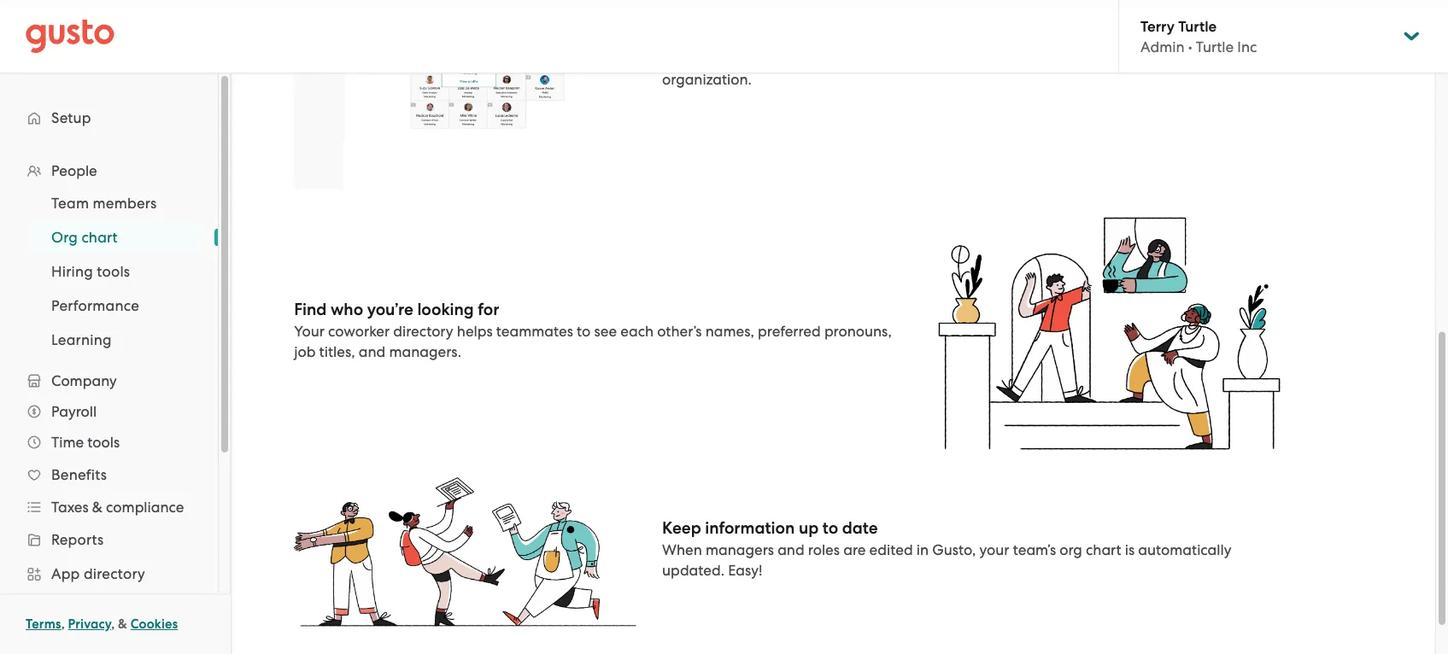 Task type: describe. For each thing, give the bounding box(es) containing it.
information
[[705, 519, 795, 539]]

managers
[[706, 542, 774, 559]]

team members
[[51, 195, 157, 212]]

to inside see who employees report to and how different teams are connected within your organization.
[[844, 51, 858, 68]]

roles
[[808, 542, 840, 559]]

directory inside gusto navigation element
[[84, 566, 145, 583]]

taxes & compliance button
[[17, 492, 201, 523]]

job
[[294, 344, 316, 361]]

home image
[[26, 19, 115, 53]]

list containing people
[[0, 156, 218, 655]]

chart inside keep information up to date when managers and roles are edited in gusto, your team's org chart is automatically updated. easy!
[[1086, 542, 1122, 559]]

employees
[[723, 51, 795, 68]]

1 , from the left
[[61, 617, 65, 632]]

1 vertical spatial &
[[118, 617, 127, 632]]

each
[[621, 323, 654, 340]]

cookies
[[131, 617, 178, 632]]

time
[[51, 434, 84, 451]]

connected
[[1057, 51, 1128, 68]]

terry turtle admin • turtle inc
[[1141, 17, 1257, 55]]

keep
[[662, 519, 701, 539]]

org chart screen image
[[294, 0, 637, 190]]

report
[[799, 51, 841, 68]]

your inside see who employees report to and how different teams are connected within your organization.
[[1177, 51, 1207, 68]]

learning link
[[31, 325, 201, 356]]

chart inside list
[[82, 229, 118, 246]]

to inside find who you're looking for your coworker directory helps teammates to see each other's names, preferred pronouns, job titles, and managers.
[[577, 323, 591, 340]]

terms link
[[26, 617, 61, 632]]

your
[[294, 323, 325, 340]]

tools for hiring tools
[[97, 263, 130, 280]]

time tools button
[[17, 427, 201, 458]]

different
[[925, 51, 983, 68]]

to inside keep information up to date when managers and roles are edited in gusto, your team's org chart is automatically updated. easy!
[[823, 519, 838, 539]]

team members link
[[31, 188, 201, 219]]

performance link
[[31, 291, 201, 321]]

terms
[[26, 617, 61, 632]]

terms , privacy , & cookies
[[26, 617, 178, 632]]

automatically
[[1139, 542, 1232, 559]]

looking
[[417, 300, 474, 320]]

privacy link
[[68, 617, 111, 632]]

and inside see who employees report to and how different teams are connected within your organization.
[[862, 51, 889, 68]]

see
[[662, 51, 687, 68]]

tools for time tools
[[87, 434, 120, 451]]

org chart
[[51, 229, 118, 246]]

inc
[[1238, 38, 1257, 55]]

benefits link
[[17, 460, 201, 491]]

and inside keep information up to date when managers and roles are edited in gusto, your team's org chart is automatically updated. easy!
[[778, 542, 805, 559]]

org
[[51, 229, 78, 246]]

•
[[1188, 38, 1193, 55]]

gusto,
[[933, 542, 976, 559]]

hiring tools link
[[31, 256, 201, 287]]

hiring tools
[[51, 263, 130, 280]]

team
[[51, 195, 89, 212]]

pronouns,
[[825, 323, 892, 340]]

org
[[1060, 542, 1083, 559]]

your inside keep information up to date when managers and roles are edited in gusto, your team's org chart is automatically updated. easy!
[[980, 542, 1010, 559]]

and inside find who you're looking for your coworker directory helps teammates to see each other's names, preferred pronouns, job titles, and managers.
[[359, 344, 386, 361]]

easy!
[[728, 562, 763, 580]]

see
[[594, 323, 617, 340]]

compliance
[[106, 499, 184, 516]]

payroll button
[[17, 397, 201, 427]]

other's
[[657, 323, 702, 340]]

keep information up to date when managers and roles are edited in gusto, your team's org chart is automatically updated. easy!
[[662, 519, 1232, 580]]

managers.
[[389, 344, 461, 361]]

list containing team members
[[0, 186, 218, 357]]

setup link
[[17, 103, 201, 133]]

terry
[[1141, 17, 1175, 35]]

1 vertical spatial turtle
[[1196, 38, 1234, 55]]

team's
[[1013, 542, 1056, 559]]

when
[[662, 542, 702, 559]]

in
[[917, 542, 929, 559]]

titles,
[[319, 344, 355, 361]]

hiring
[[51, 263, 93, 280]]

cookies button
[[131, 614, 178, 635]]



Task type: locate. For each thing, give the bounding box(es) containing it.
who up coworker
[[331, 300, 363, 320]]

2 vertical spatial to
[[823, 519, 838, 539]]

app
[[51, 566, 80, 583]]

1 horizontal spatial &
[[118, 617, 127, 632]]

0 vertical spatial and
[[862, 51, 889, 68]]

, left privacy link
[[61, 617, 65, 632]]

payroll
[[51, 403, 97, 420]]

&
[[92, 499, 102, 516], [118, 617, 127, 632]]

to
[[844, 51, 858, 68], [577, 323, 591, 340], [823, 519, 838, 539]]

& left cookies
[[118, 617, 127, 632]]

chart left is at bottom right
[[1086, 542, 1122, 559]]

2 list from the top
[[0, 186, 218, 357]]

people button
[[17, 156, 201, 186]]

who for see
[[691, 51, 720, 68]]

are right teams
[[1031, 51, 1054, 68]]

chart
[[82, 229, 118, 246], [1086, 542, 1122, 559]]

chart down team members
[[82, 229, 118, 246]]

find who you're looking for your coworker directory helps teammates to see each other's names, preferred pronouns, job titles, and managers.
[[294, 300, 892, 361]]

app directory link
[[17, 559, 201, 590]]

1 vertical spatial are
[[844, 542, 866, 559]]

people
[[51, 162, 97, 179]]

1 vertical spatial chart
[[1086, 542, 1122, 559]]

names,
[[706, 323, 755, 340]]

tools up performance 'link' at the left of the page
[[97, 263, 130, 280]]

0 horizontal spatial &
[[92, 499, 102, 516]]

and down up
[[778, 542, 805, 559]]

0 horizontal spatial are
[[844, 542, 866, 559]]

,
[[61, 617, 65, 632], [111, 617, 115, 632]]

1 vertical spatial your
[[980, 542, 1010, 559]]

time tools
[[51, 434, 120, 451]]

and down coworker
[[359, 344, 386, 361]]

teammates
[[496, 323, 573, 340]]

2 horizontal spatial to
[[844, 51, 858, 68]]

1 vertical spatial directory
[[84, 566, 145, 583]]

you're
[[367, 300, 414, 320]]

are down date
[[844, 542, 866, 559]]

1 list from the top
[[0, 156, 218, 655]]

admin
[[1141, 38, 1185, 55]]

teams
[[986, 51, 1028, 68]]

find
[[294, 300, 327, 320]]

0 vertical spatial who
[[691, 51, 720, 68]]

are inside keep information up to date when managers and roles are edited in gusto, your team's org chart is automatically updated. easy!
[[844, 542, 866, 559]]

1 vertical spatial and
[[359, 344, 386, 361]]

benefits
[[51, 467, 107, 484]]

2 , from the left
[[111, 617, 115, 632]]

1 horizontal spatial chart
[[1086, 542, 1122, 559]]

tools
[[97, 263, 130, 280], [87, 434, 120, 451]]

1 vertical spatial tools
[[87, 434, 120, 451]]

1 vertical spatial to
[[577, 323, 591, 340]]

members
[[93, 195, 157, 212]]

organization.
[[662, 71, 752, 88]]

your right 'within'
[[1177, 51, 1207, 68]]

& inside the taxes & compliance dropdown button
[[92, 499, 102, 516]]

turtle up • at the top right of page
[[1179, 17, 1217, 35]]

0 vertical spatial tools
[[97, 263, 130, 280]]

directory down reports link
[[84, 566, 145, 583]]

are for date
[[844, 542, 866, 559]]

directory up managers.
[[393, 323, 453, 340]]

and
[[862, 51, 889, 68], [359, 344, 386, 361], [778, 542, 805, 559]]

is
[[1125, 542, 1135, 559]]

your
[[1177, 51, 1207, 68], [980, 542, 1010, 559]]

see who employees report to and how different teams are connected within your organization.
[[662, 51, 1207, 88]]

0 horizontal spatial to
[[577, 323, 591, 340]]

0 horizontal spatial directory
[[84, 566, 145, 583]]

are for to
[[1031, 51, 1054, 68]]

helps
[[457, 323, 493, 340]]

who up organization.
[[691, 51, 720, 68]]

0 vertical spatial to
[[844, 51, 858, 68]]

who
[[691, 51, 720, 68], [331, 300, 363, 320]]

tools down "payroll" dropdown button
[[87, 434, 120, 451]]

edited
[[870, 542, 913, 559]]

2 vertical spatial and
[[778, 542, 805, 559]]

preferred
[[758, 323, 821, 340]]

how
[[892, 51, 921, 68]]

0 horizontal spatial ,
[[61, 617, 65, 632]]

setup
[[51, 109, 91, 126]]

learning
[[51, 332, 112, 349]]

1 horizontal spatial who
[[691, 51, 720, 68]]

0 vertical spatial directory
[[393, 323, 453, 340]]

2 horizontal spatial and
[[862, 51, 889, 68]]

0 horizontal spatial chart
[[82, 229, 118, 246]]

reports link
[[17, 525, 201, 555]]

0 vertical spatial are
[[1031, 51, 1054, 68]]

date
[[842, 519, 878, 539]]

who for find
[[331, 300, 363, 320]]

updated.
[[662, 562, 725, 580]]

1 vertical spatial who
[[331, 300, 363, 320]]

who inside see who employees report to and how different teams are connected within your organization.
[[691, 51, 720, 68]]

list
[[0, 156, 218, 655], [0, 186, 218, 357]]

1 horizontal spatial are
[[1031, 51, 1054, 68]]

0 vertical spatial your
[[1177, 51, 1207, 68]]

turtle
[[1179, 17, 1217, 35], [1196, 38, 1234, 55]]

reports
[[51, 532, 104, 549]]

1 horizontal spatial and
[[778, 542, 805, 559]]

for
[[478, 300, 499, 320]]

company
[[51, 373, 117, 390]]

1 horizontal spatial your
[[1177, 51, 1207, 68]]

0 horizontal spatial who
[[331, 300, 363, 320]]

0 vertical spatial turtle
[[1179, 17, 1217, 35]]

1 horizontal spatial ,
[[111, 617, 115, 632]]

to right up
[[823, 519, 838, 539]]

directory inside find who you're looking for your coworker directory helps teammates to see each other's names, preferred pronouns, job titles, and managers.
[[393, 323, 453, 340]]

company button
[[17, 366, 201, 397]]

are inside see who employees report to and how different teams are connected within your organization.
[[1031, 51, 1054, 68]]

gusto navigation element
[[0, 73, 218, 655]]

, left cookies "button"
[[111, 617, 115, 632]]

up
[[799, 519, 819, 539]]

org chart link
[[31, 222, 201, 253]]

app directory
[[51, 566, 145, 583]]

are
[[1031, 51, 1054, 68], [844, 542, 866, 559]]

0 horizontal spatial your
[[980, 542, 1010, 559]]

who inside find who you're looking for your coworker directory helps teammates to see each other's names, preferred pronouns, job titles, and managers.
[[331, 300, 363, 320]]

0 horizontal spatial and
[[359, 344, 386, 361]]

& right taxes
[[92, 499, 102, 516]]

taxes & compliance
[[51, 499, 184, 516]]

performance
[[51, 297, 139, 314]]

and left how at the right of page
[[862, 51, 889, 68]]

1 horizontal spatial to
[[823, 519, 838, 539]]

tools inside dropdown button
[[87, 434, 120, 451]]

directory
[[393, 323, 453, 340], [84, 566, 145, 583]]

to left see
[[577, 323, 591, 340]]

privacy
[[68, 617, 111, 632]]

taxes
[[51, 499, 89, 516]]

your left team's
[[980, 542, 1010, 559]]

within
[[1132, 51, 1173, 68]]

0 vertical spatial &
[[92, 499, 102, 516]]

coworker
[[328, 323, 390, 340]]

1 horizontal spatial directory
[[393, 323, 453, 340]]

0 vertical spatial chart
[[82, 229, 118, 246]]

to right report
[[844, 51, 858, 68]]

turtle right • at the top right of page
[[1196, 38, 1234, 55]]



Task type: vqa. For each thing, say whether or not it's contained in the screenshot.
who in See Who Employees Report To And How Different Teams Are Connected Within Your Organization.
yes



